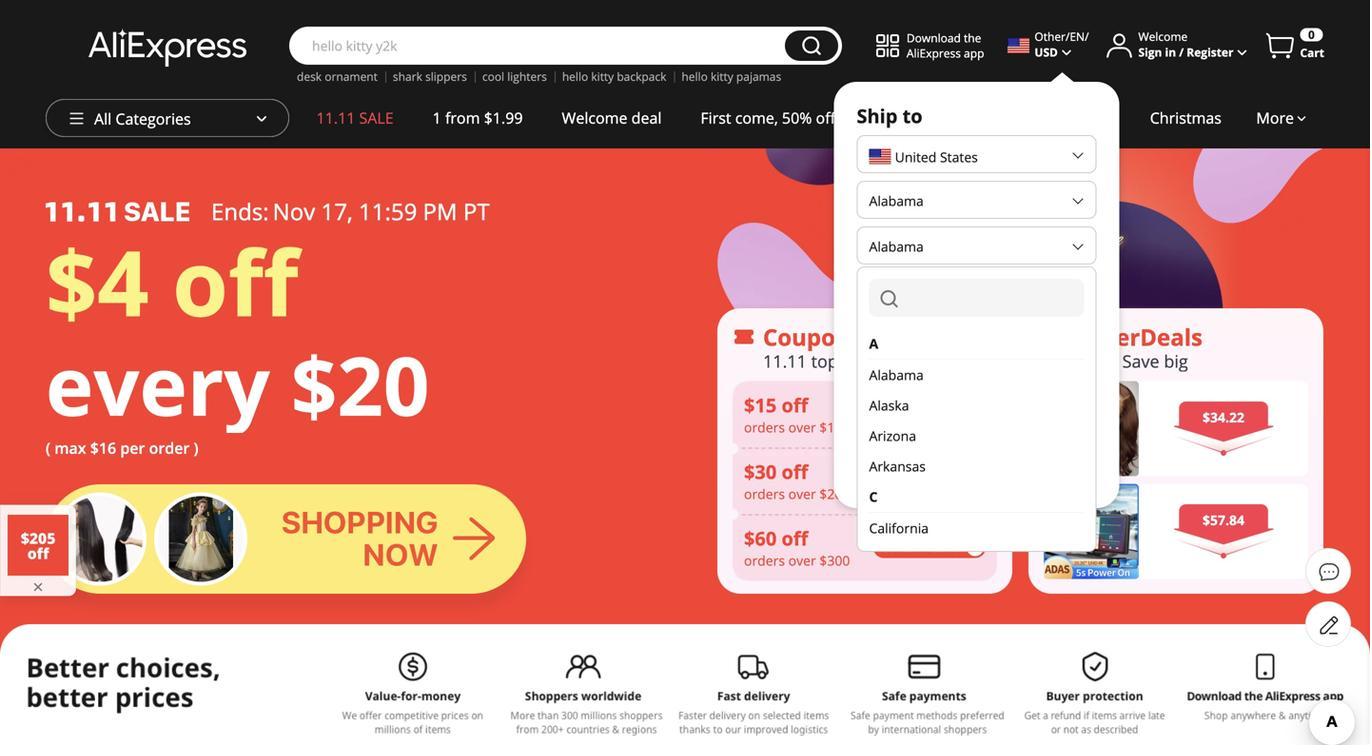 Task type: locate. For each thing, give the bounding box(es) containing it.
$100
[[820, 418, 850, 436]]

alabama
[[869, 192, 924, 210], [869, 237, 924, 256], [869, 366, 924, 384]]

eur ( euro )
[[869, 405, 942, 423]]

2 code: from the top
[[881, 539, 914, 556]]

kitty for pajamas
[[711, 69, 734, 84]]

welcome down hello kitty backpack
[[562, 108, 628, 128]]

0 vertical spatial alabama
[[869, 192, 924, 210]]

hello kitty y2k text field
[[303, 36, 775, 55]]

$4
[[46, 220, 149, 343]]

orders inside "$30 off orders over $200"
[[744, 485, 785, 503]]

aliexpress
[[907, 45, 961, 61]]

2 hello from the left
[[682, 69, 708, 84]]

alabama up alaska
[[869, 366, 924, 384]]

pop picture image
[[8, 515, 69, 576]]

1 horizontal spatial /
[[1179, 44, 1184, 60]]

)
[[938, 405, 942, 423], [194, 438, 198, 458]]

) inside every $20 ( max $16 per order )
[[194, 438, 198, 458]]

nov
[[273, 196, 315, 227]]

off for $60 off orders over $300
[[782, 525, 808, 552]]

big
[[1164, 350, 1188, 373]]

euro
[[906, 405, 935, 423]]

christmas link
[[1131, 99, 1241, 137]]

2 product image image from the top
[[1044, 484, 1139, 579]]

1 vertical spatial product image image
[[1044, 484, 1139, 579]]

0 horizontal spatial (
[[46, 438, 51, 458]]

1 over from the top
[[789, 418, 816, 436]]

1 from $1.99
[[433, 108, 523, 128]]

0 horizontal spatial welcome
[[562, 108, 628, 128]]

ends: nov 17, 11:59 pm pt
[[211, 196, 490, 227]]

sign in / register
[[1139, 44, 1234, 60]]

1 product image image from the top
[[1044, 381, 1139, 476]]

over inside $60 off orders over $300
[[789, 552, 816, 570]]

lighters
[[507, 69, 547, 84]]

$15
[[744, 392, 777, 418]]

welcome deal
[[562, 108, 662, 128]]

cool
[[482, 69, 504, 84]]

kitty left the pajamas
[[711, 69, 734, 84]]

shark
[[393, 69, 422, 84]]

3 alabama from the top
[[869, 366, 924, 384]]

3 orders from the top
[[744, 552, 785, 570]]

2 over from the top
[[789, 485, 816, 503]]

1 vertical spatial )
[[194, 438, 198, 458]]

coupon
[[763, 322, 851, 353]]

hello kitty pajamas link
[[682, 69, 781, 84]]

1 vertical spatial (
[[46, 438, 51, 458]]

welcome for welcome
[[1139, 28, 1188, 44]]

codes
[[856, 322, 922, 353]]

1 hello from the left
[[562, 69, 588, 84]]

3 over from the top
[[789, 552, 816, 570]]

over for $15 off
[[789, 418, 816, 436]]

11:59
[[359, 196, 417, 227]]

product image image
[[1044, 381, 1139, 476], [1044, 484, 1139, 579]]

language
[[857, 278, 948, 304]]

2 kitty from the left
[[711, 69, 734, 84]]

(
[[898, 405, 902, 423], [46, 438, 51, 458]]

11.11 top discounts
[[763, 350, 919, 373]]

0 vertical spatial (
[[898, 405, 902, 423]]

every $20 ( max $16 per order )
[[46, 329, 430, 458]]

product image image for $34.22
[[1044, 381, 1139, 476]]

0 horizontal spatial hello
[[562, 69, 588, 84]]

0 horizontal spatial kitty
[[591, 69, 614, 84]]

kitty left backpack
[[591, 69, 614, 84]]

1 vertical spatial welcome
[[562, 108, 628, 128]]

choice link
[[855, 99, 942, 137]]

desk ornament link
[[297, 69, 378, 84]]

california
[[869, 519, 929, 537]]

code: up arizona
[[881, 406, 914, 423]]

hello down hello kitty y2k text field
[[562, 69, 588, 84]]

orders up $60
[[744, 485, 785, 503]]

( right eur
[[898, 405, 902, 423]]

0 vertical spatial orders
[[744, 418, 785, 436]]

/ for in
[[1179, 44, 1184, 60]]

welcome deal link
[[542, 99, 681, 137]]

kitty for backpack
[[591, 69, 614, 84]]

2 vertical spatial over
[[789, 552, 816, 570]]

/ right in
[[1179, 44, 1184, 60]]

0 horizontal spatial )
[[194, 438, 198, 458]]

0 horizontal spatial /
[[1085, 28, 1089, 44]]

) right the order
[[194, 438, 198, 458]]

over inside "$30 off orders over $200"
[[789, 485, 816, 503]]

c
[[869, 488, 878, 506]]

$30
[[744, 459, 777, 485]]

1 code: from the top
[[881, 406, 914, 423]]

11.11 left save
[[1074, 350, 1118, 373]]

off inside $15 off orders over $100
[[782, 392, 808, 418]]

top
[[811, 350, 838, 373]]

aeus60
[[915, 539, 960, 556]]

orders inside $15 off orders over $100
[[744, 418, 785, 436]]

2 horizontal spatial 11.11
[[1074, 350, 1118, 373]]

None field
[[869, 279, 1084, 317]]

$15 off orders over $100
[[744, 392, 850, 436]]

hello for hello kitty pajamas
[[682, 69, 708, 84]]

ends:
[[211, 196, 269, 227]]

max
[[54, 438, 86, 458]]

2 orders from the top
[[744, 485, 785, 503]]

orders up $30
[[744, 418, 785, 436]]

over inside $15 off orders over $100
[[789, 418, 816, 436]]

off for $4 off
[[172, 220, 298, 343]]

usd
[[1035, 44, 1058, 60]]

save
[[1123, 350, 1160, 373]]

over left $300
[[789, 552, 816, 570]]

$300
[[820, 552, 850, 570]]

/ right other/
[[1085, 28, 1089, 44]]

1 vertical spatial over
[[789, 485, 816, 503]]

other/ en /
[[1035, 28, 1089, 44]]

None button
[[785, 30, 838, 61]]

17,
[[321, 196, 353, 227]]

off inside $60 off orders over $300
[[782, 525, 808, 552]]

orders inside $60 off orders over $300
[[744, 552, 785, 570]]

off inside "$30 off orders over $200"
[[782, 459, 808, 485]]

alabama up language at the top of the page
[[869, 237, 924, 256]]

11.11 left sale at the left top of page
[[316, 108, 355, 128]]

1 horizontal spatial )
[[938, 405, 942, 423]]

1 vertical spatial code:
[[881, 539, 914, 556]]

over left $200
[[789, 485, 816, 503]]

1 orders from the top
[[744, 418, 785, 436]]

over left the $100
[[789, 418, 816, 436]]

hello kitty backpack
[[562, 69, 667, 84]]

0 vertical spatial over
[[789, 418, 816, 436]]

kitty
[[591, 69, 614, 84], [711, 69, 734, 84]]

united
[[895, 148, 937, 166]]

11.11 left top
[[763, 350, 807, 373]]

1 horizontal spatial 11.11
[[763, 350, 807, 373]]

0 vertical spatial welcome
[[1139, 28, 1188, 44]]

0 horizontal spatial 11.11
[[316, 108, 355, 128]]

ship
[[857, 103, 898, 129]]

welcome up "christmas"
[[1139, 28, 1188, 44]]

1 horizontal spatial welcome
[[1139, 28, 1188, 44]]

states
[[940, 148, 978, 166]]

cool lighters link
[[482, 69, 547, 84]]

( left max at the left bottom of the page
[[46, 438, 51, 458]]

( inside every $20 ( max $16 per order )
[[46, 438, 51, 458]]

welcome
[[1139, 28, 1188, 44], [562, 108, 628, 128]]

0 vertical spatial product image image
[[1044, 381, 1139, 476]]

first come, 50% off link
[[681, 99, 855, 137]]

$57.84 link
[[1044, 484, 1308, 579]]

colorado
[[869, 550, 926, 568]]

arkansas
[[869, 457, 926, 475]]

0 vertical spatial )
[[938, 405, 942, 423]]

hello up first
[[682, 69, 708, 84]]

1 horizontal spatial hello
[[682, 69, 708, 84]]

1 horizontal spatial kitty
[[711, 69, 734, 84]]

alabama down united on the top right of the page
[[869, 192, 924, 210]]

the
[[964, 30, 981, 45]]

product image image for $57.84
[[1044, 484, 1139, 579]]

from
[[445, 108, 480, 128]]

) right "euro"
[[938, 405, 942, 423]]

over for $60 off
[[789, 552, 816, 570]]

2 vertical spatial alabama
[[869, 366, 924, 384]]

11.11 inside superdeals 11.11 save big
[[1074, 350, 1118, 373]]

welcome inside 'link'
[[562, 108, 628, 128]]

0 vertical spatial code:
[[881, 406, 914, 423]]

$1.99
[[484, 108, 523, 128]]

code: down california
[[881, 539, 914, 556]]

code:
[[881, 406, 914, 423], [881, 539, 914, 556]]

hello for hello kitty backpack
[[562, 69, 588, 84]]

1 alabama from the top
[[869, 192, 924, 210]]

app
[[964, 45, 984, 61]]

hello
[[562, 69, 588, 84], [682, 69, 708, 84]]

/
[[1085, 28, 1089, 44], [1179, 44, 1184, 60]]

1 vertical spatial orders
[[744, 485, 785, 503]]

1 kitty from the left
[[591, 69, 614, 84]]

2 vertical spatial orders
[[744, 552, 785, 570]]

1 vertical spatial alabama
[[869, 237, 924, 256]]

pt
[[463, 196, 490, 227]]

orders left $300
[[744, 552, 785, 570]]



Task type: vqa. For each thing, say whether or not it's contained in the screenshot.
SIZE image inside Account link
no



Task type: describe. For each thing, give the bounding box(es) containing it.
code: aeus60
[[881, 539, 960, 556]]

0 cart
[[1300, 27, 1325, 60]]

download
[[907, 30, 961, 45]]

more
[[1257, 108, 1294, 128]]

to
[[903, 103, 923, 129]]

off for $15 off orders over $100
[[782, 392, 808, 418]]

11.11 for 11.11 sale
[[316, 108, 355, 128]]

eur
[[869, 405, 895, 423]]

all categories
[[94, 108, 191, 129]]

order
[[149, 438, 190, 458]]

download the aliexpress app
[[907, 30, 984, 61]]

in
[[1165, 44, 1176, 60]]

over for $30 off
[[789, 485, 816, 503]]

2 alabama from the top
[[869, 237, 924, 256]]

superdeals 11.11 save big
[[1074, 322, 1203, 373]]

orders for $60
[[744, 552, 785, 570]]

$34.22 link
[[1044, 381, 1308, 476]]

$57.84
[[1203, 511, 1245, 529]]

deal
[[632, 108, 662, 128]]

categories
[[116, 108, 191, 129]]

ornament
[[325, 69, 378, 84]]

arizona
[[869, 427, 916, 445]]

/ for en
[[1085, 28, 1089, 44]]

cool lighters
[[482, 69, 547, 84]]

currency
[[857, 362, 943, 388]]

all
[[94, 108, 112, 129]]

$200
[[820, 485, 850, 503]]

1 horizontal spatial (
[[898, 405, 902, 423]]

$16
[[90, 438, 116, 458]]

hello kitty backpack link
[[562, 69, 667, 84]]

a alabama
[[869, 334, 924, 384]]

first come, 50% off
[[701, 108, 836, 128]]

come,
[[735, 108, 778, 128]]

11.11 sale link
[[297, 99, 413, 137]]

per
[[120, 438, 145, 458]]

pajamas
[[736, 69, 781, 84]]

christmas
[[1150, 108, 1222, 128]]

coupon bg image
[[733, 381, 997, 581]]

cart
[[1300, 45, 1325, 60]]

$34.22
[[1203, 408, 1245, 426]]

$4 off
[[46, 220, 298, 343]]

orders for $15
[[744, 418, 785, 436]]

pm
[[423, 196, 457, 227]]

superdeals
[[1074, 322, 1203, 353]]

desk
[[297, 69, 322, 84]]

code: for code:
[[881, 406, 914, 423]]

orders for $30
[[744, 485, 785, 503]]

choice
[[875, 108, 922, 128]]

desk ornament
[[297, 69, 378, 84]]

code: for code: aeus60
[[881, 539, 914, 556]]

$60 off orders over $300
[[744, 525, 850, 570]]

backpack
[[617, 69, 667, 84]]

slippers
[[425, 69, 467, 84]]

coupon codes
[[763, 322, 922, 353]]

every
[[46, 329, 270, 440]]

close image
[[30, 579, 46, 595]]

discounts
[[843, 350, 919, 373]]

ship to
[[857, 103, 923, 129]]

alaska
[[869, 396, 909, 414]]

united states
[[895, 148, 978, 166]]

icon image
[[733, 326, 756, 349]]

other/
[[1035, 28, 1070, 44]]

register
[[1187, 44, 1234, 60]]

11.11 sale
[[316, 108, 394, 128]]

en
[[1070, 28, 1085, 44]]

first
[[701, 108, 731, 128]]

50%
[[782, 108, 812, 128]]

off for $30 off orders over $200
[[782, 459, 808, 485]]

sign
[[1139, 44, 1162, 60]]

welcome for welcome deal
[[562, 108, 628, 128]]

$30 off orders over $200
[[744, 459, 850, 503]]

1
[[433, 108, 441, 128]]

hello kitty pajamas
[[682, 69, 781, 84]]

11.11 for 11.11 top discounts
[[763, 350, 807, 373]]

shark slippers link
[[393, 69, 467, 84]]

a
[[869, 334, 878, 353]]

english
[[869, 321, 913, 339]]

shark slippers
[[393, 69, 467, 84]]



